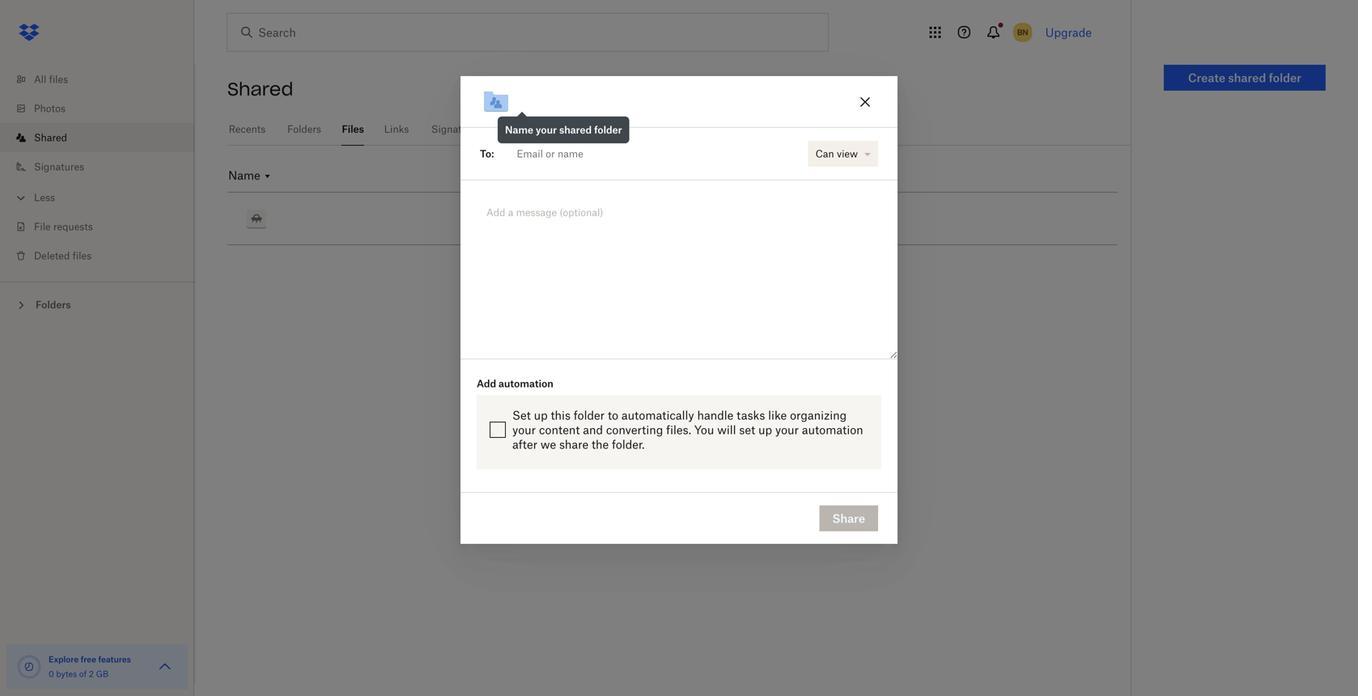 Task type: locate. For each thing, give the bounding box(es) containing it.
1 vertical spatial folder
[[594, 124, 622, 136]]

Add a message (optional) text field
[[480, 200, 878, 237]]

deleted files link
[[13, 241, 194, 270]]

folders down deleted
[[36, 299, 71, 311]]

photos link
[[13, 94, 194, 123]]

files
[[49, 73, 68, 85], [72, 250, 92, 262]]

2 vertical spatial folder
[[574, 408, 605, 422]]

folders
[[287, 123, 321, 135], [36, 299, 71, 311]]

requests for signature requests
[[479, 123, 519, 135]]

1 vertical spatial shared
[[34, 132, 67, 144]]

requests
[[479, 123, 519, 135], [53, 221, 93, 233]]

shared right create
[[1228, 71, 1266, 85]]

0
[[49, 669, 54, 679]]

share
[[833, 512, 865, 525]]

quota usage element
[[16, 654, 42, 680]]

you
[[694, 423, 714, 437]]

0 horizontal spatial automation
[[499, 378, 554, 390]]

explore free features 0 bytes of 2 gb
[[49, 654, 131, 679]]

signature requests
[[431, 123, 519, 135]]

up right set
[[758, 423, 772, 437]]

0 vertical spatial requests
[[479, 123, 519, 135]]

of
[[79, 669, 87, 679]]

share
[[559, 438, 589, 451]]

automatically
[[622, 408, 694, 422]]

deleted
[[34, 250, 70, 262]]

1 vertical spatial folders
[[36, 299, 71, 311]]

folder for set up this folder to automatically handle tasks like organizing your content and converting files. you will set up your automation after we share the folder.
[[574, 408, 605, 422]]

0 vertical spatial folder
[[1269, 71, 1302, 85]]

bytes
[[56, 669, 77, 679]]

folder up and
[[574, 408, 605, 422]]

0 vertical spatial shared
[[1228, 71, 1266, 85]]

0 vertical spatial shared
[[227, 78, 293, 100]]

file requests
[[34, 221, 93, 233]]

files.
[[666, 423, 691, 437]]

files right 'all'
[[49, 73, 68, 85]]

folder inside set up this folder to automatically handle tasks like organizing your content and converting files. you will set up your automation after we share the folder.
[[574, 408, 605, 422]]

files
[[342, 123, 364, 135]]

0 horizontal spatial folders
[[36, 299, 71, 311]]

1 horizontal spatial files
[[72, 250, 92, 262]]

1 vertical spatial up
[[758, 423, 772, 437]]

0 horizontal spatial shared
[[34, 132, 67, 144]]

content
[[539, 423, 580, 437]]

1 vertical spatial requests
[[53, 221, 93, 233]]

0 vertical spatial automation
[[499, 378, 554, 390]]

file
[[34, 221, 51, 233]]

tab list
[[227, 113, 1131, 146]]

deleted files
[[34, 250, 92, 262]]

photos
[[34, 102, 66, 115]]

shared
[[1228, 71, 1266, 85], [559, 124, 592, 136]]

folder up contact name field
[[594, 124, 622, 136]]

your down like
[[775, 423, 799, 437]]

list
[[0, 55, 194, 282]]

1 horizontal spatial automation
[[802, 423, 863, 437]]

shared link
[[13, 123, 194, 152]]

0 horizontal spatial files
[[49, 73, 68, 85]]

signature requests link
[[429, 113, 521, 143]]

files for all files
[[49, 73, 68, 85]]

your
[[536, 124, 557, 136], [512, 423, 536, 437], [775, 423, 799, 437]]

0 vertical spatial up
[[534, 408, 548, 422]]

sharing modal dialog
[[461, 76, 898, 673]]

files right deleted
[[72, 250, 92, 262]]

0 horizontal spatial requests
[[53, 221, 93, 233]]

will
[[717, 423, 736, 437]]

signatures
[[34, 161, 84, 173]]

automation
[[499, 378, 554, 390], [802, 423, 863, 437]]

folders left the files
[[287, 123, 321, 135]]

tab list containing recents
[[227, 113, 1131, 146]]

1 vertical spatial shared
[[559, 124, 592, 136]]

shared up recents link
[[227, 78, 293, 100]]

1 horizontal spatial up
[[758, 423, 772, 437]]

all files link
[[13, 65, 194, 94]]

up right the set
[[534, 408, 548, 422]]

like
[[768, 408, 787, 422]]

free
[[81, 654, 96, 665]]

0 vertical spatial folders
[[287, 123, 321, 135]]

folder right create
[[1269, 71, 1302, 85]]

1 horizontal spatial shared
[[1228, 71, 1266, 85]]

folder
[[1269, 71, 1302, 85], [594, 124, 622, 136], [574, 408, 605, 422]]

None field
[[494, 138, 804, 170]]

requests for file requests
[[53, 221, 93, 233]]

less image
[[13, 190, 29, 206]]

shared right 'name'
[[559, 124, 592, 136]]

1 vertical spatial files
[[72, 250, 92, 262]]

and
[[583, 423, 603, 437]]

explore
[[49, 654, 79, 665]]

1 horizontal spatial requests
[[479, 123, 519, 135]]

converting
[[606, 423, 663, 437]]

create shared folder button
[[1164, 65, 1326, 91]]

1 vertical spatial automation
[[802, 423, 863, 437]]

automation down organizing
[[802, 423, 863, 437]]

view
[[837, 148, 858, 160]]

all
[[34, 73, 46, 85]]

folder for name your shared folder
[[594, 124, 622, 136]]

automation up the set
[[499, 378, 554, 390]]

requests right file
[[53, 221, 93, 233]]

requests inside "link"
[[479, 123, 519, 135]]

recents link
[[227, 113, 267, 143]]

file requests link
[[13, 212, 194, 241]]

0 horizontal spatial up
[[534, 408, 548, 422]]

requests up to:
[[479, 123, 519, 135]]

upgrade link
[[1046, 25, 1092, 39]]

0 horizontal spatial shared
[[559, 124, 592, 136]]

set up this folder to automatically handle tasks like organizing your content and converting files. you will set up your automation after we share the folder.
[[512, 408, 863, 451]]

0 vertical spatial files
[[49, 73, 68, 85]]

shared
[[227, 78, 293, 100], [34, 132, 67, 144]]

requests inside list
[[53, 221, 93, 233]]

1 horizontal spatial folders
[[287, 123, 321, 135]]

folders inside folders link
[[287, 123, 321, 135]]

add
[[477, 378, 496, 390]]

up
[[534, 408, 548, 422], [758, 423, 772, 437]]

shared down photos
[[34, 132, 67, 144]]



Task type: describe. For each thing, give the bounding box(es) containing it.
shared inside button
[[1228, 71, 1266, 85]]

automation inside set up this folder to automatically handle tasks like organizing your content and converting files. you will set up your automation after we share the folder.
[[802, 423, 863, 437]]

your up after
[[512, 423, 536, 437]]

can
[[816, 148, 834, 160]]

name
[[505, 124, 533, 136]]

create shared folder
[[1188, 71, 1302, 85]]

we
[[541, 438, 556, 451]]

1 horizontal spatial shared
[[227, 78, 293, 100]]

can view button
[[808, 141, 878, 167]]

this
[[551, 408, 571, 422]]

features
[[98, 654, 131, 665]]

links
[[384, 123, 409, 135]]

links link
[[384, 113, 410, 143]]

tasks
[[737, 408, 765, 422]]

files link
[[342, 113, 364, 143]]

signature
[[431, 123, 477, 135]]

share button
[[820, 506, 878, 531]]

less
[[34, 191, 55, 204]]

after
[[512, 438, 538, 451]]

to:
[[480, 148, 494, 160]]

folder.
[[612, 438, 645, 451]]

gb
[[96, 669, 109, 679]]

the
[[592, 438, 609, 451]]

list containing all files
[[0, 55, 194, 282]]

upgrade
[[1046, 25, 1092, 39]]

set
[[512, 408, 531, 422]]

organizing
[[790, 408, 847, 422]]

all files
[[34, 73, 68, 85]]

handle
[[697, 408, 734, 422]]

shared inside sharing modal dialog
[[559, 124, 592, 136]]

folders inside folders button
[[36, 299, 71, 311]]

dropbox image
[[13, 16, 45, 49]]

your right 'name'
[[536, 124, 557, 136]]

add automation
[[477, 378, 554, 390]]

Contact name field
[[510, 141, 801, 167]]

shared list item
[[0, 123, 194, 152]]

create
[[1188, 71, 1226, 85]]

recents
[[229, 123, 266, 135]]

signatures link
[[13, 152, 194, 181]]

folders link
[[286, 113, 322, 143]]

to
[[608, 408, 619, 422]]

can view
[[816, 148, 858, 160]]

2
[[89, 669, 94, 679]]

folders button
[[0, 292, 194, 316]]

shared inside list item
[[34, 132, 67, 144]]

set
[[739, 423, 755, 437]]

folder inside button
[[1269, 71, 1302, 85]]

files for deleted files
[[72, 250, 92, 262]]

name your shared folder
[[505, 124, 622, 136]]



Task type: vqa. For each thing, say whether or not it's contained in the screenshot.
Folder settings Image
no



